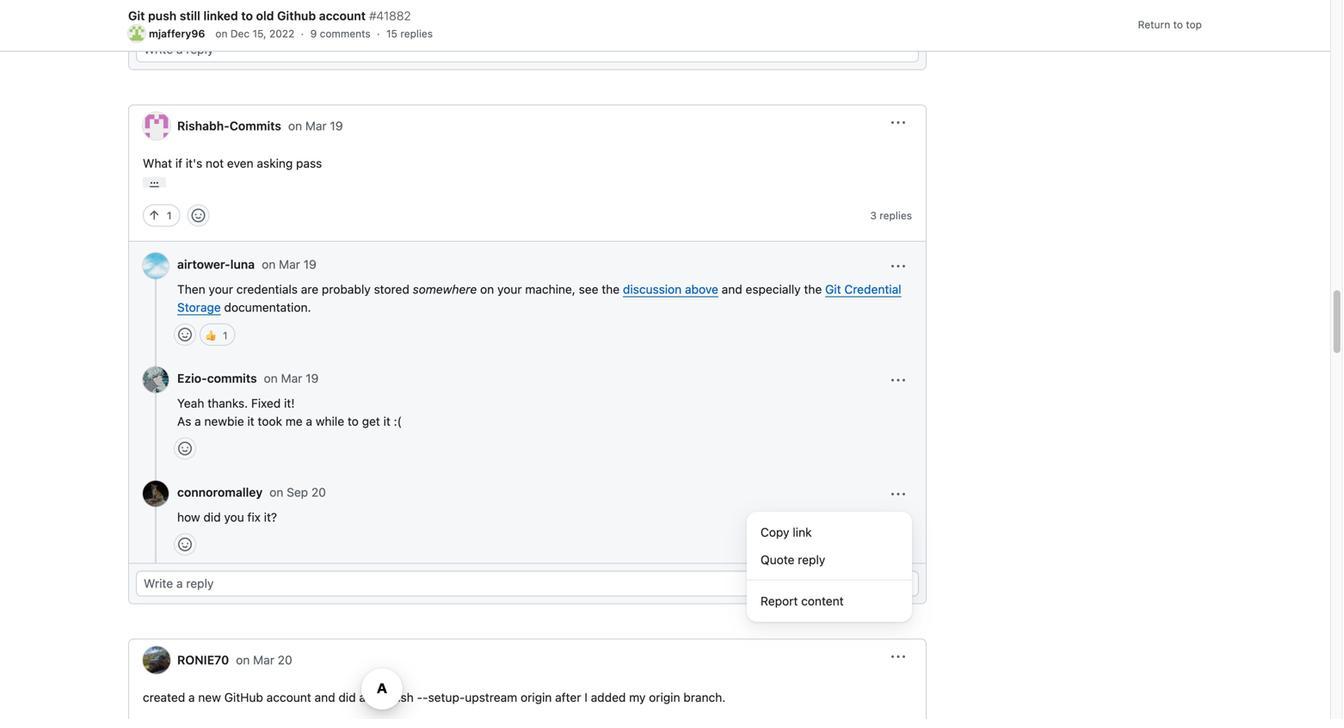 Task type: vqa. For each thing, say whether or not it's contained in the screenshot.
search image
no



Task type: locate. For each thing, give the bounding box(es) containing it.
👍
[[206, 329, 216, 343]]

a down how
[[176, 576, 183, 591]]

2 write from the top
[[144, 576, 173, 591]]

mar inside airtower-luna on mar 19
[[279, 257, 300, 271]]

1 origin from the left
[[521, 690, 552, 705]]

1 vertical spatial replies
[[880, 210, 912, 222]]

2 horizontal spatial to
[[1173, 18, 1183, 31]]

menu
[[747, 512, 912, 622]]

2 · from the left
[[377, 28, 380, 40]]

and right above
[[722, 282, 742, 296]]

it left the :(
[[383, 414, 390, 428]]

replies right "15"
[[400, 28, 433, 40]]

0 horizontal spatial ·
[[301, 28, 304, 40]]

0 horizontal spatial push
[[148, 9, 177, 23]]

airtower-luna link
[[177, 257, 255, 272]]

1 vertical spatial git
[[825, 282, 841, 296]]

added
[[591, 690, 626, 705]]

2 your from the left
[[497, 282, 522, 296]]

0 vertical spatial 1
[[167, 210, 172, 222]]

on mar 19 link up pass
[[288, 117, 343, 135]]

how did you fix it?
[[177, 510, 277, 524]]

replies right 3
[[880, 210, 912, 222]]

0 vertical spatial write a reply
[[144, 42, 214, 56]]

git inside "git credential storage"
[[825, 282, 841, 296]]

write a reply down how
[[144, 576, 214, 591]]

git credential storage link
[[177, 282, 901, 314]]

0 horizontal spatial origin
[[521, 690, 552, 705]]

0 horizontal spatial your
[[209, 282, 233, 296]]

copy link
[[761, 525, 812, 539]]

0 vertical spatial account
[[319, 9, 366, 23]]

2 vertical spatial reply
[[186, 576, 214, 591]]

2 vertical spatial on mar 19 link
[[264, 369, 319, 387]]

1 horizontal spatial 1
[[223, 329, 228, 341]]

reply down link
[[798, 553, 825, 567]]

on mar 20
[[236, 653, 292, 667]]

1 it from the left
[[247, 414, 254, 428]]

the
[[602, 282, 620, 296], [804, 282, 822, 296]]

discussion
[[623, 282, 682, 296]]

mar up the github
[[253, 653, 274, 667]]

·
[[301, 28, 304, 40], [377, 28, 380, 40]]

19 inside airtower-luna on mar 19
[[303, 257, 316, 271]]

git up @mjaffery96 image
[[128, 9, 145, 23]]

the right see at left
[[602, 282, 620, 296]]

19 up the yeah thanks. fixed it! as a newbie it took me a while to get it :(
[[306, 371, 319, 385]]

0 vertical spatial git
[[128, 9, 145, 23]]

1 vertical spatial and
[[315, 690, 335, 705]]

git left credential
[[825, 282, 841, 296]]

1 horizontal spatial did
[[338, 690, 356, 705]]

to left 'get' at the left
[[348, 414, 359, 428]]

write up ronie70 link
[[144, 576, 173, 591]]

- right git
[[423, 690, 428, 705]]

it's
[[186, 156, 202, 170]]

1 vertical spatial 19
[[303, 257, 316, 271]]

1 horizontal spatial origin
[[649, 690, 680, 705]]

get
[[362, 414, 380, 428]]

your left machine,
[[497, 282, 522, 296]]

1 horizontal spatial git
[[825, 282, 841, 296]]

write a reply down mjaffery96
[[144, 42, 214, 56]]

mar up pass
[[305, 119, 327, 133]]

add or remove reactions element down how
[[174, 533, 196, 556]]

1 vertical spatial write a reply
[[144, 576, 214, 591]]

report
[[761, 594, 798, 608]]

2 write a reply button from the top
[[136, 571, 919, 597]]

add or remove reactions image down how
[[178, 538, 192, 551]]

fixed
[[251, 396, 281, 410]]

add or remove reactions image
[[178, 3, 192, 17], [191, 209, 205, 222], [178, 328, 192, 341], [178, 442, 192, 455], [178, 538, 192, 551]]

1 right arrow up icon
[[167, 210, 172, 222]]

reply down mjaffery96
[[186, 42, 214, 56]]

account down on mar 20 link
[[266, 690, 311, 705]]

@connoromalley image
[[143, 481, 169, 507]]

report content
[[761, 594, 844, 608]]

1 vertical spatial push
[[386, 690, 414, 705]]

created a new github account and did a git push --setup-upstream origin after i added my origin branch.
[[143, 690, 726, 705]]

your
[[209, 282, 233, 296], [497, 282, 522, 296]]

a
[[176, 42, 183, 56], [195, 414, 201, 428], [306, 414, 312, 428], [176, 576, 183, 591], [188, 690, 195, 705], [359, 690, 366, 705]]

on mar 19 link for newbie
[[264, 369, 319, 387]]

1 vertical spatial write
[[144, 576, 173, 591]]

0 vertical spatial 20
[[311, 485, 326, 499]]

0 vertical spatial on mar 19 link
[[288, 117, 343, 135]]

rishabh-
[[177, 119, 230, 133]]

add or remove reactions image down as
[[178, 442, 192, 455]]

1 horizontal spatial 20
[[311, 485, 326, 499]]

link
[[793, 525, 812, 539]]

0 horizontal spatial the
[[602, 282, 620, 296]]

1 write a reply button from the top
[[136, 36, 919, 62]]

dec
[[230, 28, 250, 40]]

origin left "after"
[[521, 690, 552, 705]]

on inside on mar 20 link
[[236, 653, 250, 667]]

luna
[[230, 257, 255, 272]]

0 horizontal spatial replies
[[400, 28, 433, 40]]

the right especially
[[804, 282, 822, 296]]

0 horizontal spatial 1
[[167, 210, 172, 222]]

… link
[[143, 174, 166, 188]]

on mar 19 link up are
[[262, 255, 316, 273]]

2 write a reply from the top
[[144, 576, 214, 591]]

connoromalley
[[177, 485, 263, 500]]

add or remove reactions element left 👍
[[174, 323, 196, 346]]

1 vertical spatial reply
[[798, 553, 825, 567]]

👍 1
[[206, 329, 228, 343]]

still
[[180, 9, 200, 23]]

0 horizontal spatial 20
[[278, 653, 292, 667]]

github
[[224, 690, 263, 705]]

on up credentials
[[262, 257, 276, 271]]

19 right commits
[[330, 119, 343, 133]]

1 horizontal spatial to
[[348, 414, 359, 428]]

and left git
[[315, 690, 335, 705]]

return to top
[[1138, 18, 1202, 31]]

to
[[241, 9, 253, 23], [1173, 18, 1183, 31], [348, 414, 359, 428]]

add or remove reactions element down as
[[174, 437, 196, 460]]

0 horizontal spatial did
[[203, 510, 221, 524]]

1 vertical spatial write a reply button
[[136, 571, 919, 597]]

commits
[[230, 119, 281, 133]]

19 for airtower-luna on mar 19
[[303, 257, 316, 271]]

on right commits
[[288, 119, 302, 133]]

0 vertical spatial replies
[[400, 28, 433, 40]]

sep
[[287, 485, 308, 499]]

- left setup-
[[417, 690, 423, 705]]

origin right my
[[649, 690, 680, 705]]

· left "15"
[[377, 28, 380, 40]]

reply for first write a reply button from the top
[[186, 42, 214, 56]]

reply down how
[[186, 576, 214, 591]]

push right git
[[386, 690, 414, 705]]

to inside the yeah thanks. fixed it! as a newbie it took me a while to get it :(
[[348, 414, 359, 428]]

push
[[148, 9, 177, 23], [386, 690, 414, 705]]

git
[[128, 9, 145, 23], [825, 282, 841, 296]]

0 vertical spatial write
[[144, 42, 173, 56]]

git credential storage
[[177, 282, 901, 314]]

menu containing copy link
[[747, 512, 912, 622]]

origin
[[521, 690, 552, 705], [649, 690, 680, 705]]

0 vertical spatial and
[[722, 282, 742, 296]]

quote
[[761, 553, 795, 567]]

rishabh-commits link
[[143, 112, 281, 140]]

replies
[[400, 28, 433, 40], [880, 210, 912, 222]]

push up mjaffery96 link at the left top of the page
[[148, 9, 177, 23]]

on up "fixed" at the left of page
[[264, 371, 278, 385]]

account up comments
[[319, 9, 366, 23]]

1 write from the top
[[144, 42, 173, 56]]

on mar 19 link up it! at the left of page
[[264, 369, 319, 387]]

1 horizontal spatial push
[[386, 690, 414, 705]]

see
[[579, 282, 598, 296]]

did left git
[[338, 690, 356, 705]]

1 right 👍
[[223, 329, 228, 341]]

:(
[[394, 414, 402, 428]]

19 up are
[[303, 257, 316, 271]]

mar up credentials
[[279, 257, 300, 271]]

what
[[143, 156, 172, 170]]

1 vertical spatial 20
[[278, 653, 292, 667]]

it
[[247, 414, 254, 428], [383, 414, 390, 428]]

0 horizontal spatial git
[[128, 9, 145, 23]]

git push still linked to old github account link
[[128, 7, 366, 25]]

3 replies
[[870, 210, 912, 222]]

1 inside 👍 1
[[223, 329, 228, 341]]

then
[[177, 282, 205, 296]]

mar inside on mar 20 link
[[253, 653, 274, 667]]

19 for ezio-commits on mar 19
[[306, 371, 319, 385]]

· left 9
[[301, 28, 304, 40]]

1 - from the left
[[417, 690, 423, 705]]

1 vertical spatial 1
[[223, 329, 228, 341]]

on left the sep
[[269, 485, 283, 499]]

a right as
[[195, 414, 201, 428]]

add or remove reactions element right '1' button
[[187, 204, 209, 227]]

on mar 20 link
[[236, 651, 292, 669]]

#41882
[[369, 9, 411, 23]]

…
[[150, 174, 159, 186]]

20 right ronie70
[[278, 653, 292, 667]]

ronie70 link
[[143, 646, 229, 674]]

return to top link
[[1138, 3, 1202, 46]]

on
[[215, 28, 228, 40], [288, 119, 302, 133], [262, 257, 276, 271], [480, 282, 494, 296], [264, 371, 278, 385], [269, 485, 283, 499], [236, 653, 250, 667]]

it left took
[[247, 414, 254, 428]]

@ezio commits image
[[143, 367, 169, 393]]

1 horizontal spatial it
[[383, 414, 390, 428]]

to left the old
[[241, 9, 253, 23]]

did
[[203, 510, 221, 524], [338, 690, 356, 705]]

19 inside ezio-commits on mar 19
[[306, 371, 319, 385]]

copy
[[761, 525, 789, 539]]

connoromalley link
[[177, 485, 263, 500]]

reply
[[186, 42, 214, 56], [798, 553, 825, 567], [186, 576, 214, 591]]

0 horizontal spatial it
[[247, 414, 254, 428]]

add or remove reactions image up mjaffery96
[[178, 3, 192, 17]]

write a reply for 2nd write a reply button
[[144, 576, 214, 591]]

mar up it! at the left of page
[[281, 371, 302, 385]]

add or remove reactions image left 👍
[[178, 328, 192, 341]]

1 horizontal spatial ·
[[377, 28, 380, 40]]

on inside connoromalley on sep 20
[[269, 485, 283, 499]]

@mjaffery96 image
[[128, 25, 145, 42]]

pass
[[296, 156, 322, 170]]

setup-
[[428, 690, 465, 705]]

add or remove reactions element
[[174, 0, 196, 21], [187, 204, 209, 227], [174, 323, 196, 346], [174, 437, 196, 460], [174, 533, 196, 556]]

1 horizontal spatial the
[[804, 282, 822, 296]]

1
[[167, 210, 172, 222], [223, 329, 228, 341]]

did left you
[[203, 510, 221, 524]]

20
[[311, 485, 326, 499], [278, 653, 292, 667]]

0 vertical spatial reply
[[186, 42, 214, 56]]

reply inside menu
[[798, 553, 825, 567]]

on up the github
[[236, 653, 250, 667]]

write a reply for first write a reply button from the top
[[144, 42, 214, 56]]

write down mjaffery96
[[144, 42, 173, 56]]

2 vertical spatial 19
[[306, 371, 319, 385]]

1 write a reply from the top
[[144, 42, 214, 56]]

2 the from the left
[[804, 282, 822, 296]]

1 vertical spatial account
[[266, 690, 311, 705]]

add or remove reactions image right '1' button
[[191, 209, 205, 222]]

on mar 19 link for pass
[[288, 117, 343, 135]]

on mar 19 link
[[288, 117, 343, 135], [262, 255, 316, 273], [264, 369, 319, 387]]

to left top
[[1173, 18, 1183, 31]]

mar
[[305, 119, 327, 133], [279, 257, 300, 271], [281, 371, 302, 385], [253, 653, 274, 667]]

0 vertical spatial write a reply button
[[136, 36, 919, 62]]

took
[[258, 414, 282, 428]]

19
[[330, 119, 343, 133], [303, 257, 316, 271], [306, 371, 319, 385]]

1 horizontal spatial your
[[497, 282, 522, 296]]

your down airtower-luna link
[[209, 282, 233, 296]]

commits
[[207, 371, 257, 386]]

it!
[[284, 396, 295, 410]]

15
[[386, 28, 397, 40]]

add or remove reactions image for add or remove reactions element to the right of '1' button
[[191, 209, 205, 222]]

20 right the sep
[[311, 485, 326, 499]]



Task type: describe. For each thing, give the bounding box(es) containing it.
asking
[[257, 156, 293, 170]]

credential
[[844, 282, 901, 296]]

ezio-commits on mar 19
[[177, 371, 319, 386]]

as
[[177, 414, 191, 428]]

new
[[198, 690, 221, 705]]

20 inside connoromalley on sep 20
[[311, 485, 326, 499]]

1 vertical spatial did
[[338, 690, 356, 705]]

quote reply
[[761, 553, 825, 567]]

1 horizontal spatial account
[[319, 9, 366, 23]]

probably
[[322, 282, 371, 296]]

a left "new"
[[188, 690, 195, 705]]

0 vertical spatial did
[[203, 510, 221, 524]]

especially
[[746, 282, 801, 296]]

9
[[310, 28, 317, 40]]

how
[[177, 510, 200, 524]]

on inside airtower-luna on mar 19
[[262, 257, 276, 271]]

0 horizontal spatial and
[[315, 690, 335, 705]]

git
[[369, 690, 383, 705]]

add or remove reactions element up mjaffery96
[[174, 0, 196, 21]]

3
[[870, 210, 877, 222]]

ezio-commits link
[[177, 371, 257, 386]]

git for credential
[[825, 282, 841, 296]]

2 origin from the left
[[649, 690, 680, 705]]

airtower-
[[177, 257, 230, 272]]

yeah thanks. fixed it! as a newbie it took me a while to get it :(
[[177, 396, 402, 428]]

me
[[285, 414, 303, 428]]

add or remove reactions image for add or remove reactions element on top of mjaffery96
[[178, 3, 192, 17]]

thanks.
[[207, 396, 248, 410]]

on sep 20 link
[[269, 483, 326, 501]]

to inside return to top link
[[1173, 18, 1183, 31]]

branch.
[[683, 690, 726, 705]]

0 vertical spatial 19
[[330, 119, 343, 133]]

created
[[143, 690, 185, 705]]

above
[[685, 282, 718, 296]]

discussion above link
[[623, 282, 718, 296]]

return
[[1138, 18, 1170, 31]]

add or remove reactions image for add or remove reactions element underneath as
[[178, 442, 192, 455]]

1 vertical spatial on mar 19 link
[[262, 255, 316, 273]]

then your credentials are probably stored somewhere on your machine, see the discussion above and especially the
[[177, 282, 825, 296]]

machine,
[[525, 282, 575, 296]]

git push still linked to old github account #41882
[[128, 9, 411, 23]]

if
[[175, 156, 182, 170]]

15,
[[252, 28, 266, 40]]

add or remove reactions image for add or remove reactions element left of 👍
[[178, 328, 192, 341]]

1 inside button
[[167, 210, 172, 222]]

mar inside ezio-commits on mar 19
[[281, 371, 302, 385]]

1 your from the left
[[209, 282, 233, 296]]

credentials
[[236, 282, 298, 296]]

0 horizontal spatial to
[[241, 9, 253, 23]]

newbie
[[204, 414, 244, 428]]

on inside on mar 19 link
[[288, 119, 302, 133]]

even
[[227, 156, 253, 170]]

arrow up image
[[147, 209, 161, 222]]

while
[[316, 414, 344, 428]]

are
[[301, 282, 318, 296]]

on mar 19
[[288, 119, 343, 133]]

github
[[277, 9, 316, 23]]

0 horizontal spatial account
[[266, 690, 311, 705]]

i
[[584, 690, 588, 705]]

comments
[[320, 28, 371, 40]]

airtower-luna on mar 19
[[177, 257, 316, 272]]

0 vertical spatial push
[[148, 9, 177, 23]]

on down linked
[[215, 28, 228, 40]]

rishabh-commits
[[177, 119, 281, 133]]

1 horizontal spatial replies
[[880, 210, 912, 222]]

upstream
[[465, 690, 517, 705]]

a right me
[[306, 414, 312, 428]]

1 the from the left
[[602, 282, 620, 296]]

report content button
[[754, 588, 905, 615]]

20 inside on mar 20 link
[[278, 653, 292, 667]]

not
[[206, 156, 224, 170]]

git for push
[[128, 9, 145, 23]]

on right somewhere
[[480, 282, 494, 296]]

a down mjaffery96
[[176, 42, 183, 56]]

it?
[[264, 510, 277, 524]]

what if it's not even asking pass …
[[143, 156, 322, 186]]

2 it from the left
[[383, 414, 390, 428]]

old
[[256, 9, 274, 23]]

somewhere
[[413, 282, 477, 296]]

linked
[[203, 9, 238, 23]]

you
[[224, 510, 244, 524]]

top
[[1186, 18, 1202, 31]]

2 - from the left
[[423, 690, 428, 705]]

1 · from the left
[[301, 28, 304, 40]]

kebab horizontal image
[[891, 488, 905, 501]]

content
[[801, 594, 844, 608]]

ezio-
[[177, 371, 207, 386]]

2022
[[269, 28, 294, 40]]

quote reply button
[[754, 546, 905, 574]]

yeah
[[177, 396, 204, 410]]

documentation.
[[221, 300, 311, 314]]

reply for 2nd write a reply button
[[186, 576, 214, 591]]

mjaffery96 link
[[128, 25, 209, 42]]

ronie70
[[177, 653, 229, 667]]

stored
[[374, 282, 409, 296]]

on inside ezio-commits on mar 19
[[264, 371, 278, 385]]

1 horizontal spatial and
[[722, 282, 742, 296]]

fix
[[247, 510, 261, 524]]

on dec 15, 2022 · 9 comments · 15 replies
[[215, 28, 433, 40]]

add or remove reactions image for add or remove reactions element under how
[[178, 538, 192, 551]]

connoromalley on sep 20
[[177, 485, 326, 500]]

a left git
[[359, 690, 366, 705]]

1 button
[[143, 204, 180, 249]]

after
[[555, 690, 581, 705]]

@airtower luna image
[[143, 253, 169, 279]]



